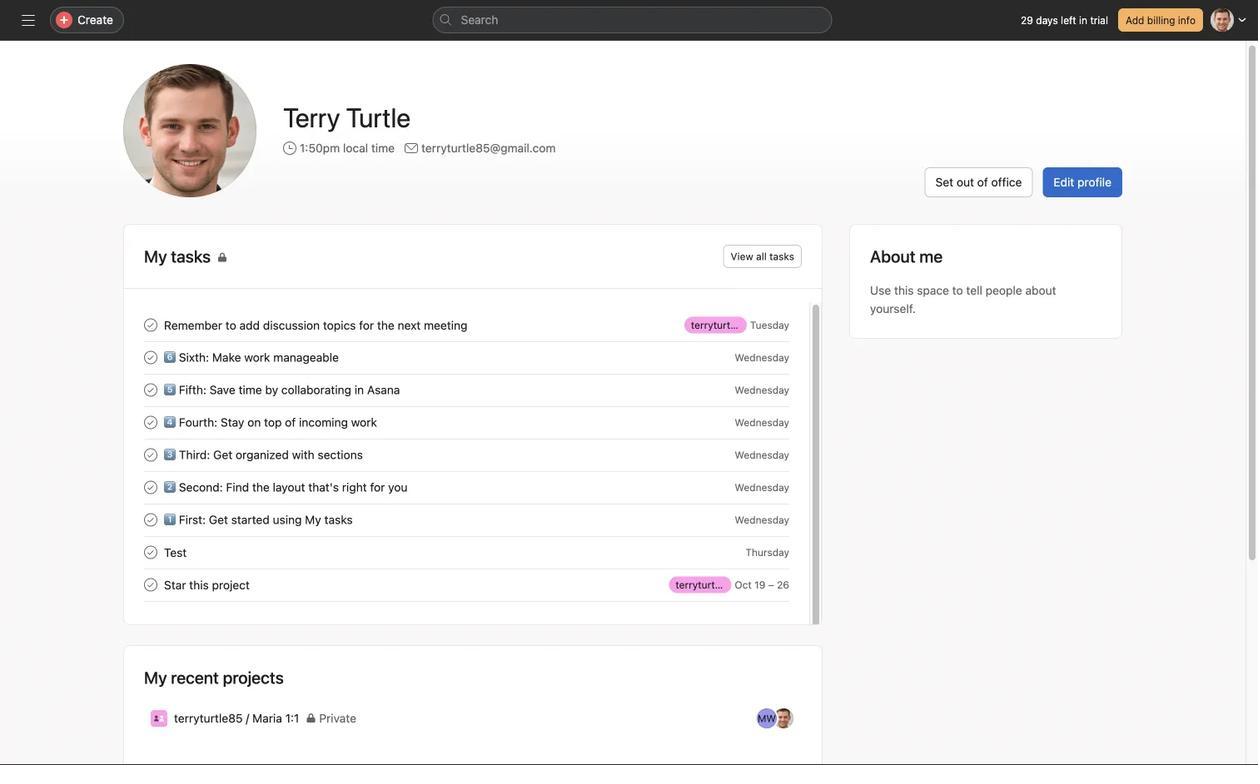 Task type: locate. For each thing, give the bounding box(es) containing it.
1 vertical spatial terryturtle85 / maria 1:1
[[675, 579, 785, 591]]

3 completed image from the top
[[141, 575, 161, 595]]

for right topics
[[359, 318, 374, 332]]

4 wednesday button from the top
[[735, 449, 789, 461]]

1:1 right the 19 at the right of the page
[[773, 579, 785, 591]]

0 vertical spatial time
[[371, 141, 395, 155]]

terryturtle85 / maria 1:1 down thursday button
[[675, 579, 785, 591]]

terryturtle85 down view
[[691, 319, 751, 331]]

4 completed checkbox from the top
[[141, 445, 161, 465]]

1 horizontal spatial to
[[952, 283, 963, 297]]

maria down recent projects
[[252, 711, 282, 725]]

5 wednesday button from the top
[[735, 482, 789, 493]]

search list box
[[433, 7, 832, 33]]

0 horizontal spatial tasks
[[324, 513, 353, 526]]

1:1 left private
[[285, 711, 299, 725]]

terryturtle85 / maria 1:1 down view
[[691, 319, 801, 331]]

of inside set out of office button
[[977, 175, 988, 189]]

1 horizontal spatial /
[[739, 579, 742, 591]]

maria
[[760, 319, 786, 331], [744, 579, 770, 591], [252, 711, 282, 725]]

0 vertical spatial terryturtle85 / maria 1:1 link
[[684, 317, 801, 333]]

set out of office button
[[925, 167, 1033, 197]]

maria down view all tasks button
[[760, 319, 786, 331]]

2 completed image from the top
[[141, 510, 161, 530]]

wednesday for right
[[735, 482, 789, 493]]

completed image left 4️⃣
[[141, 413, 161, 433]]

0 horizontal spatial time
[[239, 383, 262, 397]]

0 vertical spatial for
[[359, 318, 374, 332]]

of
[[977, 175, 988, 189], [285, 415, 296, 429]]

first:
[[179, 513, 206, 526]]

1 vertical spatial time
[[239, 383, 262, 397]]

1 vertical spatial my
[[144, 668, 167, 687]]

0 vertical spatial to
[[952, 283, 963, 297]]

completed image left star
[[141, 575, 161, 595]]

space
[[917, 283, 949, 297]]

completed image left the 2️⃣
[[141, 477, 161, 497]]

1:1 down view all tasks button
[[789, 319, 801, 331]]

0 vertical spatial completed image
[[141, 445, 161, 465]]

of right 'top' at the left
[[285, 415, 296, 429]]

5 completed image from the top
[[141, 477, 161, 497]]

make
[[212, 350, 241, 364]]

terryturtle85 left the 19 at the right of the page
[[675, 579, 736, 591]]

completed image for 5️⃣
[[141, 380, 161, 400]]

2 completed checkbox from the top
[[141, 510, 161, 530]]

1 horizontal spatial of
[[977, 175, 988, 189]]

this right star
[[189, 578, 209, 592]]

fifth:
[[179, 383, 206, 397]]

completed image left the 5️⃣
[[141, 380, 161, 400]]

wednesday button for in
[[735, 384, 789, 396]]

1 horizontal spatial this
[[894, 283, 914, 297]]

organized
[[236, 448, 289, 461]]

3 completed checkbox from the top
[[141, 542, 161, 562]]

completed image for 1️⃣
[[141, 510, 161, 530]]

0 vertical spatial /
[[754, 319, 757, 331]]

in left "asana" at the bottom of the page
[[355, 383, 364, 397]]

maria for star this project
[[744, 579, 770, 591]]

/ down all
[[754, 319, 757, 331]]

1 horizontal spatial work
[[351, 415, 377, 429]]

1:1 for remember to add discussion topics for the next meeting
[[789, 319, 801, 331]]

0 horizontal spatial work
[[244, 350, 270, 364]]

terryturtle85 for star this project
[[675, 579, 736, 591]]

add billing info
[[1126, 14, 1196, 26]]

6 wednesday button from the top
[[735, 514, 789, 526]]

time right local
[[371, 141, 395, 155]]

terryturtle85 / maria 1:1 link for star this project
[[669, 577, 785, 593]]

1 vertical spatial in
[[355, 383, 364, 397]]

use
[[870, 283, 891, 297]]

this for star
[[189, 578, 209, 592]]

5 wednesday from the top
[[735, 482, 789, 493]]

1 horizontal spatial in
[[1079, 14, 1087, 26]]

1 vertical spatial this
[[189, 578, 209, 592]]

completed checkbox for star this project
[[141, 575, 161, 595]]

1 completed image from the top
[[141, 315, 161, 335]]

1 vertical spatial to
[[225, 318, 236, 332]]

4 completed image from the top
[[141, 413, 161, 433]]

in right left at right
[[1079, 14, 1087, 26]]

2 completed checkbox from the top
[[141, 380, 161, 400]]

0 vertical spatial maria
[[760, 319, 786, 331]]

terryturtle85 for remember to add discussion topics for the next meeting
[[691, 319, 751, 331]]

my up people image
[[144, 668, 167, 687]]

get for third:
[[213, 448, 232, 461]]

1 vertical spatial maria
[[744, 579, 770, 591]]

get
[[213, 448, 232, 461], [209, 513, 228, 526]]

Completed checkbox
[[141, 315, 161, 335], [141, 510, 161, 530], [141, 542, 161, 562], [141, 575, 161, 595]]

5️⃣ fifth: save time by collaborating in asana
[[164, 383, 400, 397]]

0 horizontal spatial of
[[285, 415, 296, 429]]

0 vertical spatial 1:1
[[789, 319, 801, 331]]

/ left the 19 at the right of the page
[[739, 579, 742, 591]]

to left the add
[[225, 318, 236, 332]]

2 horizontal spatial /
[[754, 319, 757, 331]]

/ down recent projects
[[246, 711, 249, 725]]

completed checkbox left test
[[141, 542, 161, 562]]

completed checkbox left 1️⃣
[[141, 510, 161, 530]]

0 vertical spatial this
[[894, 283, 914, 297]]

completed image left 1️⃣
[[141, 510, 161, 530]]

2 vertical spatial completed image
[[141, 575, 161, 595]]

about me
[[870, 246, 943, 266]]

1 vertical spatial tt
[[777, 713, 790, 724]]

about
[[1025, 283, 1056, 297]]

tasks down that's on the bottom left of the page
[[324, 513, 353, 526]]

completed checkbox left 3️⃣
[[141, 445, 161, 465]]

search button
[[433, 7, 832, 33]]

discussion
[[263, 318, 320, 332]]

terryturtle85 / maria 1:1 for star this project
[[675, 579, 785, 591]]

0 vertical spatial get
[[213, 448, 232, 461]]

this inside use this space to tell people about yourself.
[[894, 283, 914, 297]]

2 wednesday from the top
[[735, 384, 789, 396]]

oct 19 – 26
[[735, 579, 789, 591]]

tt
[[162, 103, 217, 158], [777, 713, 790, 724]]

completed checkbox left star
[[141, 575, 161, 595]]

2 horizontal spatial 1:1
[[789, 319, 801, 331]]

terryturtle85
[[691, 319, 751, 331], [675, 579, 736, 591], [174, 711, 243, 725]]

collaborating
[[281, 383, 351, 397]]

19
[[754, 579, 765, 591]]

terryturtle85 down my recent projects
[[174, 711, 243, 725]]

completed image left test
[[141, 542, 161, 562]]

3 wednesday button from the top
[[735, 417, 789, 428]]

create
[[77, 13, 113, 27]]

terryturtle85 / maria 1:1 link
[[684, 317, 801, 333], [669, 577, 785, 593]]

the right find
[[252, 480, 270, 494]]

view all tasks
[[731, 251, 794, 262]]

completed checkbox for 1️⃣ first: get started using my tasks
[[141, 510, 161, 530]]

view
[[731, 251, 753, 262]]

fourth:
[[179, 415, 217, 429]]

in
[[1079, 14, 1087, 26], [355, 383, 364, 397]]

completed checkbox left 4️⃣
[[141, 413, 161, 433]]

1 vertical spatial /
[[739, 579, 742, 591]]

remember
[[164, 318, 222, 332]]

3 wednesday from the top
[[735, 417, 789, 428]]

completed checkbox left the 5️⃣
[[141, 380, 161, 400]]

1 horizontal spatial tasks
[[769, 251, 794, 262]]

0 vertical spatial the
[[377, 318, 394, 332]]

that's
[[308, 480, 339, 494]]

6 wednesday from the top
[[735, 514, 789, 526]]

get right first:
[[209, 513, 228, 526]]

right
[[342, 480, 367, 494]]

private
[[319, 711, 356, 725]]

completed image for 3️⃣
[[141, 445, 161, 465]]

4️⃣
[[164, 415, 176, 429]]

completed image left remember at the top left of page
[[141, 315, 161, 335]]

my tasks
[[144, 246, 211, 266]]

0 horizontal spatial the
[[252, 480, 270, 494]]

3 completed image from the top
[[141, 380, 161, 400]]

5 completed checkbox from the top
[[141, 477, 161, 497]]

search
[[461, 13, 498, 27]]

1 horizontal spatial 1:1
[[773, 579, 785, 591]]

next
[[398, 318, 421, 332]]

asana
[[367, 383, 400, 397]]

yourself.
[[870, 302, 916, 316]]

time left by
[[239, 383, 262, 397]]

this
[[894, 283, 914, 297], [189, 578, 209, 592]]

completed image for remember
[[141, 315, 161, 335]]

project
[[212, 578, 250, 592]]

for left you
[[370, 480, 385, 494]]

completed image
[[141, 315, 161, 335], [141, 348, 161, 368], [141, 380, 161, 400], [141, 413, 161, 433], [141, 477, 161, 497], [141, 542, 161, 562]]

to inside use this space to tell people about yourself.
[[952, 283, 963, 297]]

by
[[265, 383, 278, 397]]

for
[[359, 318, 374, 332], [370, 480, 385, 494]]

1 completed checkbox from the top
[[141, 348, 161, 368]]

1 completed checkbox from the top
[[141, 315, 161, 335]]

thursday button
[[745, 547, 789, 558]]

1 horizontal spatial my
[[305, 513, 321, 526]]

work down "asana" at the bottom of the page
[[351, 415, 377, 429]]

1 vertical spatial terryturtle85 / maria 1:1 link
[[669, 577, 785, 593]]

completed image left 3️⃣
[[141, 445, 161, 465]]

1 vertical spatial 1:1
[[773, 579, 785, 591]]

to left tell
[[952, 283, 963, 297]]

0 horizontal spatial tt
[[162, 103, 217, 158]]

2 completed image from the top
[[141, 348, 161, 368]]

tasks right all
[[769, 251, 794, 262]]

1 vertical spatial terryturtle85
[[675, 579, 736, 591]]

expand sidebar image
[[22, 13, 35, 27]]

the left next
[[377, 318, 394, 332]]

completed image left 6️⃣
[[141, 348, 161, 368]]

wednesday for in
[[735, 384, 789, 396]]

2️⃣
[[164, 480, 176, 494]]

wednesday button for incoming
[[735, 417, 789, 428]]

completed image
[[141, 445, 161, 465], [141, 510, 161, 530], [141, 575, 161, 595]]

1:1
[[789, 319, 801, 331], [773, 579, 785, 591], [285, 711, 299, 725]]

completed checkbox for 2️⃣
[[141, 477, 161, 497]]

3 completed checkbox from the top
[[141, 413, 161, 433]]

wednesday
[[735, 352, 789, 363], [735, 384, 789, 396], [735, 417, 789, 428], [735, 449, 789, 461], [735, 482, 789, 493], [735, 514, 789, 526]]

terryturtle85 / maria 1:1 down recent projects
[[174, 711, 299, 725]]

1 wednesday button from the top
[[735, 352, 789, 363]]

completed checkbox for 4️⃣
[[141, 413, 161, 433]]

completed checkbox left 6️⃣
[[141, 348, 161, 368]]

days
[[1036, 14, 1058, 26]]

you
[[388, 480, 408, 494]]

wednesday button
[[735, 352, 789, 363], [735, 384, 789, 396], [735, 417, 789, 428], [735, 449, 789, 461], [735, 482, 789, 493], [735, 514, 789, 526]]

1️⃣ first: get started using my tasks
[[164, 513, 353, 526]]

completed checkbox left remember at the top left of page
[[141, 315, 161, 335]]

billing
[[1147, 14, 1175, 26]]

6 completed image from the top
[[141, 542, 161, 562]]

sections
[[318, 448, 363, 461]]

0 horizontal spatial 1:1
[[285, 711, 299, 725]]

terryturtle85 / maria 1:1 link down thursday button
[[669, 577, 785, 593]]

of right the out
[[977, 175, 988, 189]]

tasks
[[769, 251, 794, 262], [324, 513, 353, 526]]

office
[[991, 175, 1022, 189]]

0 horizontal spatial this
[[189, 578, 209, 592]]

people
[[986, 283, 1022, 297]]

maria left 26
[[744, 579, 770, 591]]

0 vertical spatial terryturtle85
[[691, 319, 751, 331]]

2 wednesday button from the top
[[735, 384, 789, 396]]

1 horizontal spatial time
[[371, 141, 395, 155]]

set out of office
[[935, 175, 1022, 189]]

0 horizontal spatial in
[[355, 383, 364, 397]]

/
[[754, 319, 757, 331], [739, 579, 742, 591], [246, 711, 249, 725]]

0 vertical spatial of
[[977, 175, 988, 189]]

layout
[[273, 480, 305, 494]]

29 days left in trial
[[1021, 14, 1108, 26]]

terryturtle85 / maria 1:1 link down view
[[684, 317, 801, 333]]

0 vertical spatial terryturtle85 / maria 1:1
[[691, 319, 801, 331]]

1 completed image from the top
[[141, 445, 161, 465]]

all
[[756, 251, 767, 262]]

0 vertical spatial tasks
[[769, 251, 794, 262]]

started
[[231, 513, 270, 526]]

1 vertical spatial completed image
[[141, 510, 161, 530]]

2 vertical spatial /
[[246, 711, 249, 725]]

edit profile
[[1054, 175, 1111, 189]]

my right using
[[305, 513, 321, 526]]

work right make
[[244, 350, 270, 364]]

this up yourself.
[[894, 283, 914, 297]]

0 vertical spatial my
[[305, 513, 321, 526]]

terryturtle85 / maria 1:1
[[691, 319, 801, 331], [675, 579, 785, 591], [174, 711, 299, 725]]

Completed checkbox
[[141, 348, 161, 368], [141, 380, 161, 400], [141, 413, 161, 433], [141, 445, 161, 465], [141, 477, 161, 497]]

4 completed checkbox from the top
[[141, 575, 161, 595]]

2️⃣ second: find the layout that's right for you
[[164, 480, 408, 494]]

get right "third:"
[[213, 448, 232, 461]]

1 vertical spatial get
[[209, 513, 228, 526]]

completed checkbox left the 2️⃣
[[141, 477, 161, 497]]



Task type: describe. For each thing, give the bounding box(es) containing it.
view all tasks button
[[723, 245, 802, 268]]

local
[[343, 141, 368, 155]]

add
[[239, 318, 260, 332]]

add billing info button
[[1118, 8, 1203, 32]]

completed checkbox for 5️⃣
[[141, 380, 161, 400]]

topics
[[323, 318, 356, 332]]

trial
[[1090, 14, 1108, 26]]

wednesday for tasks
[[735, 514, 789, 526]]

tell
[[966, 283, 982, 297]]

–
[[768, 579, 774, 591]]

3️⃣ third: get organized with sections
[[164, 448, 363, 461]]

terryturtle85@gmail.com link
[[421, 139, 556, 157]]

use this space to tell people about yourself.
[[870, 283, 1056, 316]]

mw
[[758, 713, 776, 724]]

completed checkbox for remember to add discussion topics for the next meeting
[[141, 315, 161, 335]]

edit profile button
[[1043, 167, 1122, 197]]

third:
[[179, 448, 210, 461]]

terryturtle85@gmail.com
[[421, 141, 556, 155]]

tuesday button
[[750, 319, 789, 331]]

recent projects
[[171, 668, 284, 687]]

this for use
[[894, 283, 914, 297]]

3️⃣
[[164, 448, 176, 461]]

1:50pm
[[300, 141, 340, 155]]

1 vertical spatial of
[[285, 415, 296, 429]]

5️⃣
[[164, 383, 176, 397]]

1 horizontal spatial tt
[[777, 713, 790, 724]]

remember to add discussion topics for the next meeting
[[164, 318, 467, 332]]

wednesday button for tasks
[[735, 514, 789, 526]]

29
[[1021, 14, 1033, 26]]

completed image for 6️⃣
[[141, 348, 161, 368]]

completed checkbox for 3️⃣
[[141, 445, 161, 465]]

completed image for 2️⃣
[[141, 477, 161, 497]]

maria for remember to add discussion topics for the next meeting
[[760, 319, 786, 331]]

1 wednesday from the top
[[735, 352, 789, 363]]

1️⃣
[[164, 513, 176, 526]]

with
[[292, 448, 314, 461]]

manageable
[[273, 350, 339, 364]]

completed checkbox for test
[[141, 542, 161, 562]]

left
[[1061, 14, 1076, 26]]

incoming
[[299, 415, 348, 429]]

0 vertical spatial work
[[244, 350, 270, 364]]

2 vertical spatial maria
[[252, 711, 282, 725]]

star
[[164, 578, 186, 592]]

second:
[[179, 480, 223, 494]]

2 vertical spatial terryturtle85 / maria 1:1
[[174, 711, 299, 725]]

completed checkbox for 6️⃣
[[141, 348, 161, 368]]

wednesday button for right
[[735, 482, 789, 493]]

create button
[[50, 7, 124, 33]]

/ for remember to add discussion topics for the next meeting
[[754, 319, 757, 331]]

info
[[1178, 14, 1196, 26]]

test
[[164, 546, 187, 559]]

top
[[264, 415, 282, 429]]

tasks inside view all tasks button
[[769, 251, 794, 262]]

out
[[957, 175, 974, 189]]

find
[[226, 480, 249, 494]]

get for first:
[[209, 513, 228, 526]]

0 horizontal spatial my
[[144, 668, 167, 687]]

1 horizontal spatial the
[[377, 318, 394, 332]]

1 vertical spatial tasks
[[324, 513, 353, 526]]

6️⃣
[[164, 350, 176, 364]]

edit
[[1054, 175, 1074, 189]]

2 vertical spatial 1:1
[[285, 711, 299, 725]]

0 vertical spatial in
[[1079, 14, 1087, 26]]

set
[[935, 175, 953, 189]]

terry turtle
[[283, 102, 411, 133]]

oct
[[735, 579, 752, 591]]

2 vertical spatial terryturtle85
[[174, 711, 243, 725]]

on
[[247, 415, 261, 429]]

tuesday
[[750, 319, 789, 331]]

my recent projects
[[144, 668, 284, 687]]

wednesday for incoming
[[735, 417, 789, 428]]

1 vertical spatial for
[[370, 480, 385, 494]]

26
[[777, 579, 789, 591]]

/ for star this project
[[739, 579, 742, 591]]

using
[[273, 513, 302, 526]]

profile
[[1077, 175, 1111, 189]]

thursday
[[745, 547, 789, 558]]

1:50pm local time
[[300, 141, 395, 155]]

4️⃣ fourth: stay on top of incoming work
[[164, 415, 377, 429]]

0 horizontal spatial to
[[225, 318, 236, 332]]

6️⃣ sixth: make work manageable
[[164, 350, 339, 364]]

1:1 for star this project
[[773, 579, 785, 591]]

completed image for star
[[141, 575, 161, 595]]

4 wednesday from the top
[[735, 449, 789, 461]]

terryturtle85 / maria 1:1 for remember to add discussion topics for the next meeting
[[691, 319, 801, 331]]

1 vertical spatial the
[[252, 480, 270, 494]]

terryturtle85 / maria 1:1 link for remember to add discussion topics for the next meeting
[[684, 317, 801, 333]]

stay
[[221, 415, 244, 429]]

add
[[1126, 14, 1144, 26]]

meeting
[[424, 318, 467, 332]]

0 vertical spatial tt
[[162, 103, 217, 158]]

star this project
[[164, 578, 250, 592]]

people image
[[154, 714, 164, 724]]

save
[[210, 383, 235, 397]]

completed image for 4️⃣
[[141, 413, 161, 433]]

0 horizontal spatial /
[[246, 711, 249, 725]]

1 vertical spatial work
[[351, 415, 377, 429]]



Task type: vqa. For each thing, say whether or not it's contained in the screenshot.
sixth 'Wednesday' BUTTON from the bottom of the page
yes



